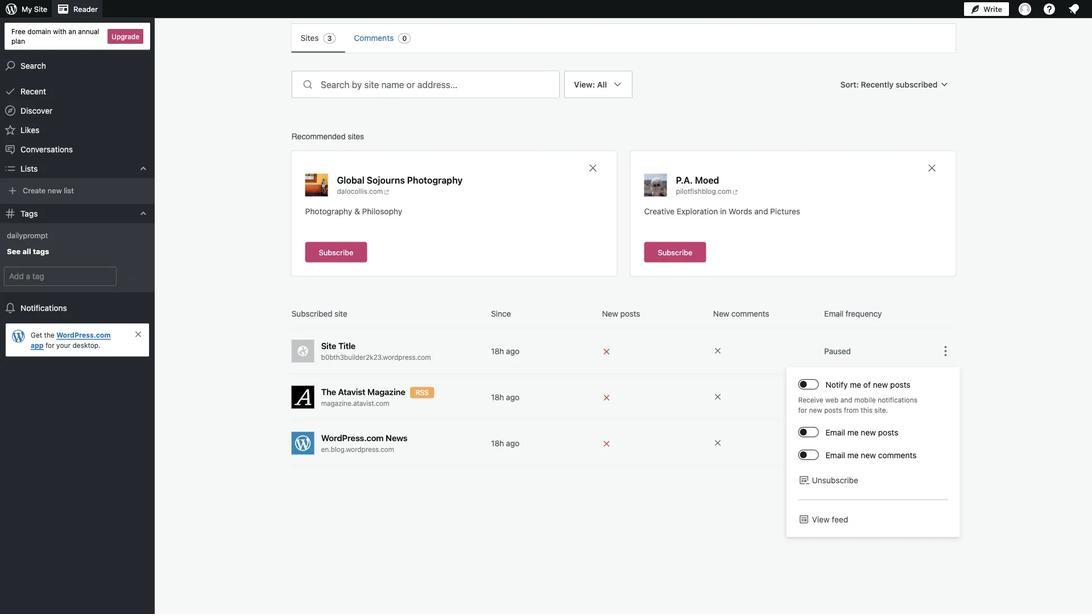 Task type: locate. For each thing, give the bounding box(es) containing it.
global sojourns photography
[[337, 175, 463, 186]]

18h inside wordpress.com news row
[[491, 439, 504, 448]]

wordpress.com news image
[[292, 432, 314, 455]]

new up more information icon on the right bottom of page
[[714, 309, 730, 318]]

2 vertical spatial email
[[826, 451, 846, 460]]

cell down new posts "column header"
[[603, 345, 709, 358]]

1 vertical spatial ago
[[506, 393, 520, 402]]

for inside receive web and mobile notifications for new posts from this site.
[[799, 407, 808, 415]]

free
[[11, 27, 26, 35]]

1 paused cell from the top
[[825, 346, 931, 357]]

pictures
[[771, 207, 801, 216]]

2 vertical spatial paused cell
[[825, 438, 931, 449]]

subscribe down 'photography & philosophy'
[[319, 248, 354, 257]]

feed
[[832, 515, 849, 524]]

1 vertical spatial more information image
[[714, 439, 723, 448]]

paused inside wordpress.com news row
[[825, 439, 851, 448]]

0 vertical spatial paused
[[825, 347, 851, 356]]

email
[[825, 309, 844, 318], [826, 428, 846, 437], [826, 451, 846, 460]]

new posts column header
[[603, 308, 709, 320]]

row
[[292, 308, 956, 329]]

1 horizontal spatial and
[[841, 396, 853, 404]]

for down the receive
[[799, 407, 808, 415]]

1 more information image from the top
[[714, 393, 723, 402]]

1 vertical spatial and
[[841, 396, 853, 404]]

paused down email me new posts
[[825, 439, 851, 448]]

notifications
[[878, 396, 918, 404]]

upgrade button
[[108, 29, 143, 44]]

paused cell for news
[[825, 438, 931, 449]]

all
[[597, 80, 607, 89]]

me left of on the bottom of page
[[850, 380, 862, 390]]

0 vertical spatial 18h
[[491, 347, 504, 356]]

conversations
[[20, 145, 73, 154]]

1 horizontal spatial subscribe button
[[645, 242, 707, 263]]

site
[[335, 309, 347, 318]]

wordpress.com inside wordpress.com news en.blog.wordpress.com
[[321, 433, 384, 443]]

photography left &
[[305, 207, 352, 216]]

exploration
[[677, 207, 718, 216]]

create new list
[[23, 186, 74, 195]]

subscribe down creative on the top of page
[[658, 248, 693, 257]]

wordpress.com for app
[[56, 331, 111, 339]]

table
[[292, 308, 956, 467]]

the atavist magazine
[[321, 387, 406, 397]]

new posts
[[603, 309, 641, 318]]

2 more information image from the top
[[714, 439, 723, 448]]

18h ago for news
[[491, 439, 520, 448]]

and up from
[[841, 396, 853, 404]]

more information image inside the atavist magazine row
[[714, 393, 723, 402]]

site
[[34, 5, 47, 13], [321, 341, 337, 351]]

new inside column header
[[714, 309, 730, 318]]

my site link
[[0, 0, 52, 18]]

likes link
[[0, 120, 155, 140]]

cell inside site title row
[[603, 345, 709, 358]]

new down the receive
[[810, 407, 823, 415]]

posts up site title row
[[621, 309, 641, 318]]

2 paused cell from the top
[[825, 392, 931, 403]]

3
[[328, 34, 332, 42]]

site inside my site 'link'
[[34, 5, 47, 13]]

site title b0bth3builder2k23.wordpress.com
[[321, 341, 431, 362]]

0 vertical spatial email
[[825, 309, 844, 318]]

cell inside wordpress.com news row
[[603, 437, 709, 450]]

1 subscribe button from the left
[[305, 242, 367, 263]]

0 vertical spatial and
[[755, 207, 769, 216]]

3 ago from the top
[[506, 439, 520, 448]]

wordpress.com for news
[[321, 433, 384, 443]]

subscribe
[[319, 248, 354, 257], [658, 248, 693, 257]]

3 18h from the top
[[491, 439, 504, 448]]

0 vertical spatial photography
[[407, 175, 463, 186]]

1 vertical spatial paused cell
[[825, 392, 931, 403]]

keyboard_arrow_down image
[[138, 163, 149, 175]]

subscribed site column header
[[292, 308, 487, 320]]

new
[[48, 186, 62, 195], [874, 380, 889, 390], [810, 407, 823, 415], [861, 428, 877, 437], [861, 451, 877, 460]]

this
[[861, 407, 873, 415]]

atavist
[[338, 387, 366, 397]]

wordpress.com inside the wordpress.com app
[[56, 331, 111, 339]]

the atavist magazine image
[[292, 386, 314, 409]]

wordpress.com
[[56, 331, 111, 339], [321, 433, 384, 443]]

2 vertical spatial 18h ago
[[491, 439, 520, 448]]

cell down the atavist magazine row
[[603, 437, 709, 450]]

posts down the site. at the bottom right of page
[[879, 428, 899, 437]]

18h
[[491, 347, 504, 356], [491, 393, 504, 402], [491, 439, 504, 448]]

view feed link
[[799, 514, 949, 526]]

new down email me new posts
[[861, 451, 877, 460]]

frequency
[[846, 309, 882, 318]]

0 horizontal spatial comments
[[732, 309, 770, 318]]

2 subscribe from the left
[[658, 248, 693, 257]]

new right of on the bottom of page
[[874, 380, 889, 390]]

main content
[[273, 0, 975, 596]]

0 vertical spatial comments
[[732, 309, 770, 318]]

table containing site title
[[292, 308, 956, 467]]

the atavist magazine cell
[[292, 386, 487, 409]]

email left frequency
[[825, 309, 844, 318]]

en.blog.wordpress.com link
[[321, 445, 487, 455]]

menu
[[292, 24, 956, 53]]

ago inside site title row
[[506, 347, 520, 356]]

magazine
[[368, 387, 406, 397]]

subscribed
[[896, 80, 938, 89]]

discover
[[20, 106, 52, 115]]

me down from
[[848, 428, 859, 437]]

more information image
[[714, 393, 723, 402], [714, 439, 723, 448]]

0 vertical spatial 18h ago
[[491, 347, 520, 356]]

notifications link
[[0, 299, 155, 318]]

me down email me new posts
[[848, 451, 859, 460]]

p.a.
[[676, 175, 693, 186]]

site title cell
[[292, 340, 487, 363]]

1 new from the left
[[603, 309, 619, 318]]

None search field
[[292, 71, 560, 98]]

2 new from the left
[[714, 309, 730, 318]]

1 vertical spatial me
[[848, 428, 859, 437]]

notifications
[[20, 304, 67, 313]]

new up site title row
[[603, 309, 619, 318]]

2 18h ago from the top
[[491, 393, 520, 402]]

1 vertical spatial cell
[[603, 391, 709, 404]]

1 vertical spatial 18h
[[491, 393, 504, 402]]

new inside "column header"
[[603, 309, 619, 318]]

cell down site title row
[[603, 391, 709, 404]]

0 vertical spatial ago
[[506, 347, 520, 356]]

wordpress.com news en.blog.wordpress.com
[[321, 433, 408, 454]]

email inside column header
[[825, 309, 844, 318]]

2 ago from the top
[[506, 393, 520, 402]]

subscribed
[[292, 309, 333, 318]]

comments
[[732, 309, 770, 318], [879, 451, 917, 460]]

for down the
[[46, 341, 54, 349]]

posts
[[621, 309, 641, 318], [891, 380, 911, 390], [825, 407, 843, 415], [879, 428, 899, 437]]

1 vertical spatial 18h ago
[[491, 393, 520, 402]]

tags
[[33, 247, 49, 256]]

posts up notifications
[[891, 380, 911, 390]]

cell for title
[[603, 345, 709, 358]]

get the
[[31, 331, 56, 339]]

posts down web
[[825, 407, 843, 415]]

comments inside column header
[[732, 309, 770, 318]]

2 subscribe button from the left
[[645, 242, 707, 263]]

dalocollis.com link
[[337, 186, 483, 197]]

subscribe button down creative on the top of page
[[645, 242, 707, 263]]

1 subscribe from the left
[[319, 248, 354, 257]]

create new list link
[[0, 182, 155, 200]]

18h ago inside the atavist magazine row
[[491, 393, 520, 402]]

1 18h from the top
[[491, 347, 504, 356]]

1 horizontal spatial new
[[714, 309, 730, 318]]

and
[[755, 207, 769, 216], [841, 396, 853, 404]]

1 horizontal spatial subscribe
[[658, 248, 693, 257]]

0 vertical spatial site
[[34, 5, 47, 13]]

3 cell from the top
[[603, 437, 709, 450]]

1 vertical spatial for
[[799, 407, 808, 415]]

b0bth3builder2k23.wordpress.com link
[[321, 353, 487, 363]]

none search field inside main content
[[292, 71, 560, 98]]

subscribe for global sojourns photography
[[319, 248, 354, 257]]

me
[[850, 380, 862, 390], [848, 428, 859, 437], [848, 451, 859, 460]]

email up the unsubscribe
[[826, 451, 846, 460]]

subscribe button for global sojourns photography
[[305, 242, 367, 263]]

email for email me new comments
[[826, 451, 846, 460]]

magazine.atavist.com
[[321, 400, 390, 408]]

sites
[[301, 33, 319, 43]]

0 vertical spatial more information image
[[714, 393, 723, 402]]

Add a tag text field
[[5, 267, 116, 286]]

paused cell up the site. at the bottom right of page
[[825, 392, 931, 403]]

sort:
[[841, 80, 859, 89]]

18h inside site title row
[[491, 347, 504, 356]]

cell
[[603, 345, 709, 358], [603, 391, 709, 404], [603, 437, 709, 450]]

and inside receive web and mobile notifications for new posts from this site.
[[841, 396, 853, 404]]

1 paused from the top
[[825, 347, 851, 356]]

receive
[[799, 396, 824, 404]]

paused cell up "notify me of new posts"
[[825, 346, 931, 357]]

recent
[[20, 87, 46, 96]]

2 18h from the top
[[491, 393, 504, 402]]

1 cell from the top
[[603, 345, 709, 358]]

paused down the notify
[[825, 393, 851, 402]]

pilotfishblog.com link
[[676, 186, 740, 197]]

2 vertical spatial paused
[[825, 439, 851, 448]]

0 vertical spatial paused cell
[[825, 346, 931, 357]]

email down from
[[826, 428, 846, 437]]

write link
[[965, 0, 1010, 18]]

paused cell up 'email me new comments'
[[825, 438, 931, 449]]

magazine.atavist.com link
[[321, 399, 487, 409]]

subscribe button down 'photography & philosophy'
[[305, 242, 367, 263]]

0 horizontal spatial for
[[46, 341, 54, 349]]

0 horizontal spatial subscribe button
[[305, 242, 367, 263]]

0 horizontal spatial and
[[755, 207, 769, 216]]

paused cell
[[825, 346, 931, 357], [825, 392, 931, 403], [825, 438, 931, 449]]

0 horizontal spatial site
[[34, 5, 47, 13]]

18h inside the atavist magazine row
[[491, 393, 504, 402]]

paused
[[825, 347, 851, 356], [825, 393, 851, 402], [825, 439, 851, 448]]

0 vertical spatial for
[[46, 341, 54, 349]]

more information image for wordpress.com news
[[714, 439, 723, 448]]

b0bth3builder2k23.wordpress.com
[[321, 354, 431, 362]]

paused up the notify
[[825, 347, 851, 356]]

desktop.
[[73, 341, 100, 349]]

18h ago inside site title row
[[491, 347, 520, 356]]

wordpress.com up desktop.
[[56, 331, 111, 339]]

new for new posts
[[603, 309, 619, 318]]

18h for title
[[491, 347, 504, 356]]

0 horizontal spatial wordpress.com
[[56, 331, 111, 339]]

0 vertical spatial wordpress.com
[[56, 331, 111, 339]]

en.blog.wordpress.com
[[321, 446, 394, 454]]

manage your notifications image
[[1068, 2, 1081, 16]]

site right my
[[34, 5, 47, 13]]

2 cell from the top
[[603, 391, 709, 404]]

2 paused from the top
[[825, 393, 851, 402]]

site left title
[[321, 341, 337, 351]]

0 horizontal spatial photography
[[305, 207, 352, 216]]

18h ago for title
[[491, 347, 520, 356]]

3 paused cell from the top
[[825, 438, 931, 449]]

1 ago from the top
[[506, 347, 520, 356]]

philosophy
[[362, 207, 403, 216]]

dismiss this recommendation image
[[927, 162, 938, 174]]

web
[[826, 396, 839, 404]]

1 vertical spatial paused
[[825, 393, 851, 402]]

0 horizontal spatial subscribe
[[319, 248, 354, 257]]

for
[[46, 341, 54, 349], [799, 407, 808, 415]]

0 vertical spatial cell
[[603, 345, 709, 358]]

3 paused from the top
[[825, 439, 851, 448]]

news
[[386, 433, 408, 443]]

tags
[[20, 209, 38, 218]]

notify
[[826, 380, 848, 390]]

1 vertical spatial site
[[321, 341, 337, 351]]

dismiss image
[[134, 330, 143, 339]]

18h ago
[[491, 347, 520, 356], [491, 393, 520, 402], [491, 439, 520, 448]]

photography
[[407, 175, 463, 186], [305, 207, 352, 216]]

1 horizontal spatial comments
[[879, 451, 917, 460]]

subscribe for p.a. moed
[[658, 248, 693, 257]]

ago inside wordpress.com news row
[[506, 439, 520, 448]]

likes
[[20, 125, 39, 135]]

unsubscribe
[[812, 476, 859, 485]]

paused inside the atavist magazine row
[[825, 393, 851, 402]]

your
[[56, 341, 71, 349]]

photography up "dalocollis.com" link
[[407, 175, 463, 186]]

paused inside site title row
[[825, 347, 851, 356]]

1 vertical spatial email
[[826, 428, 846, 437]]

2 vertical spatial ago
[[506, 439, 520, 448]]

1 vertical spatial photography
[[305, 207, 352, 216]]

1 18h ago from the top
[[491, 347, 520, 356]]

3 18h ago from the top
[[491, 439, 520, 448]]

moed
[[695, 175, 720, 186]]

more information image for the atavist magazine
[[714, 393, 723, 402]]

since column header
[[491, 308, 598, 320]]

0 vertical spatial me
[[850, 380, 862, 390]]

2 vertical spatial me
[[848, 451, 859, 460]]

paused for news
[[825, 439, 851, 448]]

1 horizontal spatial site
[[321, 341, 337, 351]]

1 horizontal spatial for
[[799, 407, 808, 415]]

2 vertical spatial cell
[[603, 437, 709, 450]]

1 vertical spatial wordpress.com
[[321, 433, 384, 443]]

0 horizontal spatial new
[[603, 309, 619, 318]]

email me new posts
[[826, 428, 899, 437]]

&
[[355, 207, 360, 216]]

more actions image
[[939, 345, 953, 358]]

and right words
[[755, 207, 769, 216]]

me for new
[[850, 380, 862, 390]]

1 horizontal spatial wordpress.com
[[321, 433, 384, 443]]

list
[[64, 186, 74, 195]]

wordpress.com up 'en.blog.wordpress.com'
[[321, 433, 384, 443]]

2 vertical spatial 18h
[[491, 439, 504, 448]]

18h ago inside wordpress.com news row
[[491, 439, 520, 448]]



Task type: describe. For each thing, give the bounding box(es) containing it.
p.a. moed
[[676, 175, 720, 186]]

dismiss this recommendation image
[[588, 162, 599, 174]]

new comments column header
[[714, 308, 820, 320]]

and inside main content
[[755, 207, 769, 216]]

words
[[729, 207, 753, 216]]

add group
[[0, 265, 155, 288]]

domain
[[28, 27, 51, 35]]

new left list
[[48, 186, 62, 195]]

dailyprompt link
[[0, 227, 155, 243]]

app
[[31, 341, 44, 349]]

subscribed site
[[292, 309, 347, 318]]

see all tags
[[7, 247, 49, 256]]

my
[[22, 5, 32, 13]]

1 vertical spatial comments
[[879, 451, 917, 460]]

mobile
[[855, 396, 876, 404]]

email frequency
[[825, 309, 882, 318]]

free domain with an annual plan
[[11, 27, 99, 45]]

an
[[68, 27, 76, 35]]

my profile image
[[1019, 3, 1032, 15]]

since
[[491, 309, 511, 318]]

of
[[864, 380, 871, 390]]

me for comments
[[848, 451, 859, 460]]

keyboard_arrow_down image
[[138, 208, 149, 219]]

my site
[[22, 5, 47, 13]]

search link
[[0, 56, 155, 75]]

recent link
[[0, 82, 155, 101]]

pilotfishblog.com
[[676, 188, 732, 196]]

more information image
[[714, 347, 723, 356]]

all
[[22, 247, 31, 256]]

rss
[[416, 389, 429, 397]]

with
[[53, 27, 67, 35]]

wordpress.com app
[[31, 331, 111, 349]]

wordpress.com news row
[[292, 421, 956, 467]]

site title row
[[292, 329, 956, 375]]

p.a. moed link
[[676, 174, 720, 186]]

18h for news
[[491, 439, 504, 448]]

new inside receive web and mobile notifications for new posts from this site.
[[810, 407, 823, 415]]

new comments
[[714, 309, 770, 318]]

unsubscribe button
[[799, 475, 949, 486]]

dailyprompt
[[7, 231, 48, 240]]

upgrade
[[112, 32, 139, 40]]

paused cell for title
[[825, 346, 931, 357]]

email for email me new posts
[[826, 428, 846, 437]]

ago inside the atavist magazine row
[[506, 393, 520, 402]]

view: all
[[574, 80, 607, 89]]

the atavist magazine row
[[292, 375, 956, 421]]

recently
[[861, 80, 894, 89]]

ago for title
[[506, 347, 520, 356]]

paused for title
[[825, 347, 851, 356]]

new for new comments
[[714, 309, 730, 318]]

wordpress.com news cell
[[292, 432, 487, 455]]

create
[[23, 186, 46, 195]]

the
[[321, 387, 336, 397]]

subscribe button for p.a. moed
[[645, 242, 707, 263]]

sojourns
[[367, 175, 405, 186]]

get
[[31, 331, 42, 339]]

creative
[[645, 207, 675, 216]]

notify me of new posts
[[826, 380, 911, 390]]

table inside main content
[[292, 308, 956, 467]]

ago for news
[[506, 439, 520, 448]]

Search search field
[[321, 71, 559, 98]]

for your desktop.
[[44, 341, 100, 349]]

sites
[[348, 132, 364, 141]]

title
[[339, 341, 356, 351]]

email me new comments
[[826, 451, 917, 460]]

me for posts
[[848, 428, 859, 437]]

dalocollis.com
[[337, 188, 383, 196]]

cell for news
[[603, 437, 709, 450]]

site.
[[875, 407, 889, 415]]

posts inside receive web and mobile notifications for new posts from this site.
[[825, 407, 843, 415]]

main content containing global sojourns photography
[[273, 0, 975, 596]]

view
[[812, 515, 830, 524]]

add
[[127, 272, 141, 281]]

comments
[[354, 33, 394, 43]]

conversations link
[[0, 140, 155, 159]]

from
[[844, 407, 859, 415]]

recommended
[[292, 132, 346, 141]]

new down this
[[861, 428, 877, 437]]

row containing subscribed site
[[292, 308, 956, 329]]

search
[[20, 61, 46, 70]]

menu containing sites
[[292, 24, 956, 53]]

0
[[402, 34, 407, 42]]

site inside site title b0bth3builder2k23.wordpress.com
[[321, 341, 337, 351]]

see all tags link
[[0, 243, 155, 261]]

write
[[984, 5, 1003, 13]]

sort: recently subscribed button
[[836, 74, 956, 95]]

1 horizontal spatial photography
[[407, 175, 463, 186]]

annual
[[78, 27, 99, 35]]

view: all button
[[565, 71, 633, 189]]

reader link
[[52, 0, 102, 18]]

lists link
[[0, 159, 155, 178]]

photography & philosophy
[[305, 207, 403, 216]]

recommended sites
[[292, 132, 364, 141]]

posts inside "column header"
[[621, 309, 641, 318]]

help image
[[1043, 2, 1057, 16]]

receive web and mobile notifications for new posts from this site.
[[799, 396, 918, 415]]

cell inside the atavist magazine row
[[603, 391, 709, 404]]

global
[[337, 175, 365, 186]]

see
[[7, 247, 21, 256]]

sort: recently subscribed
[[841, 80, 938, 89]]

email frequency column header
[[825, 308, 931, 320]]

email for email frequency
[[825, 309, 844, 318]]



Task type: vqa. For each thing, say whether or not it's contained in the screenshot.
features to the left
no



